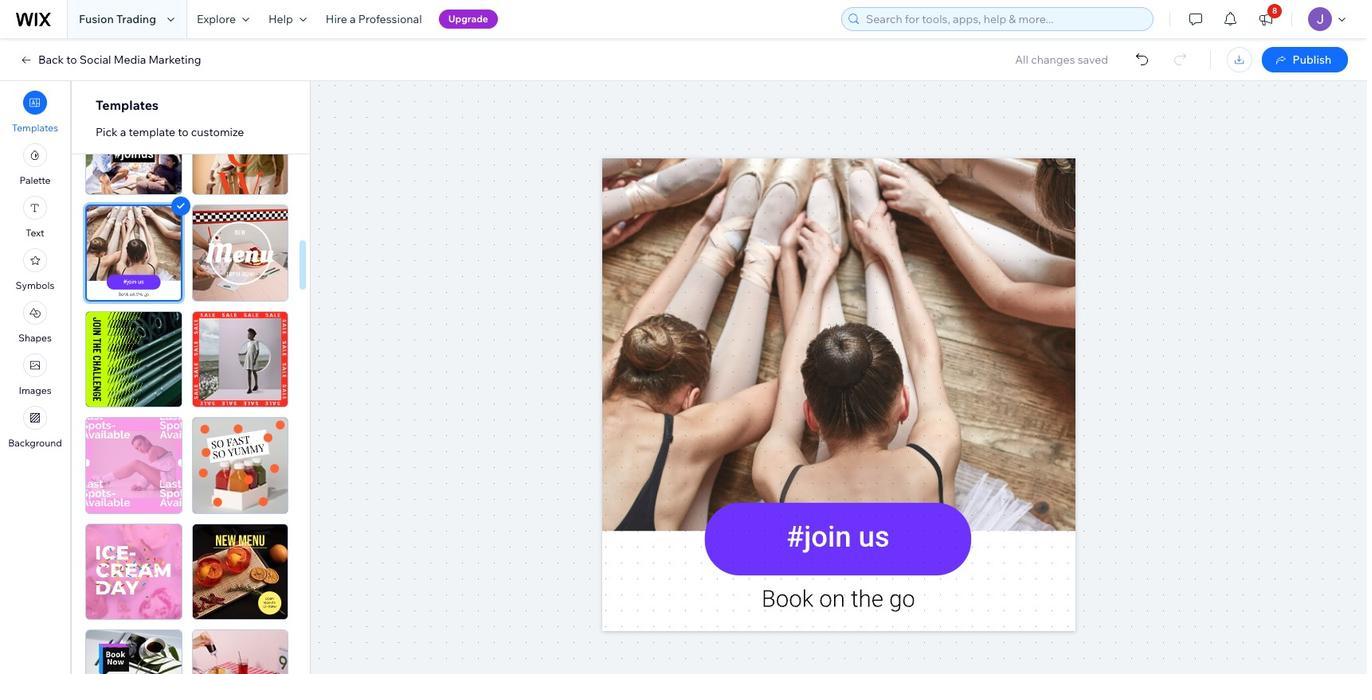 Task type: vqa. For each thing, say whether or not it's contained in the screenshot.
menu containing Templates
yes



Task type: describe. For each thing, give the bounding box(es) containing it.
upgrade
[[448, 13, 488, 25]]

palette
[[19, 174, 51, 186]]

shapes button
[[18, 301, 52, 344]]

templates button
[[12, 91, 58, 134]]

back
[[38, 53, 64, 67]]

marketing
[[149, 53, 201, 67]]

a for template
[[120, 125, 126, 139]]

background button
[[8, 406, 62, 449]]

Search for tools, apps, help & more... field
[[861, 8, 1148, 30]]

changes
[[1031, 53, 1075, 67]]

explore
[[197, 12, 236, 26]]

hire a professional link
[[316, 0, 432, 38]]

palette button
[[19, 143, 51, 186]]

fusion
[[79, 12, 114, 26]]

upgrade button
[[439, 10, 498, 29]]

pick
[[96, 125, 118, 139]]

all
[[1015, 53, 1029, 67]]

saved
[[1078, 53, 1108, 67]]

symbols
[[16, 280, 55, 292]]

back to social media marketing button
[[19, 53, 201, 67]]

1 horizontal spatial to
[[178, 125, 189, 139]]

8 button
[[1248, 0, 1284, 38]]

help button
[[259, 0, 316, 38]]

fusion trading
[[79, 12, 156, 26]]

text
[[26, 227, 44, 239]]

shapes
[[18, 332, 52, 344]]

0 vertical spatial to
[[66, 53, 77, 67]]



Task type: locate. For each thing, give the bounding box(es) containing it.
background
[[8, 437, 62, 449]]

to
[[66, 53, 77, 67], [178, 125, 189, 139]]

0 horizontal spatial templates
[[12, 122, 58, 134]]

social
[[80, 53, 111, 67]]

0 horizontal spatial to
[[66, 53, 77, 67]]

to right template
[[178, 125, 189, 139]]

templates
[[96, 97, 159, 113], [12, 122, 58, 134]]

back to social media marketing
[[38, 53, 201, 67]]

a
[[350, 12, 356, 26], [120, 125, 126, 139]]

all changes saved
[[1015, 53, 1108, 67]]

help
[[268, 12, 293, 26]]

1 vertical spatial templates
[[12, 122, 58, 134]]

8
[[1272, 6, 1277, 16]]

to right back
[[66, 53, 77, 67]]

professional
[[358, 12, 422, 26]]

templates inside menu
[[12, 122, 58, 134]]

trading
[[116, 12, 156, 26]]

text button
[[23, 196, 47, 239]]

a right hire
[[350, 12, 356, 26]]

0 horizontal spatial a
[[120, 125, 126, 139]]

1 vertical spatial a
[[120, 125, 126, 139]]

0 vertical spatial a
[[350, 12, 356, 26]]

symbols button
[[16, 249, 55, 292]]

images
[[19, 385, 51, 397]]

1 vertical spatial to
[[178, 125, 189, 139]]

templates up pick on the left of page
[[96, 97, 159, 113]]

0 vertical spatial templates
[[96, 97, 159, 113]]

a right pick on the left of page
[[120, 125, 126, 139]]

templates up palette button
[[12, 122, 58, 134]]

template
[[129, 125, 175, 139]]

a for professional
[[350, 12, 356, 26]]

hire
[[326, 12, 347, 26]]

menu
[[0, 86, 70, 454]]

1 horizontal spatial templates
[[96, 97, 159, 113]]

hire a professional
[[326, 12, 422, 26]]

media
[[114, 53, 146, 67]]

menu containing templates
[[0, 86, 70, 454]]

publish
[[1293, 53, 1332, 67]]

images button
[[19, 354, 51, 397]]

customize
[[191, 125, 244, 139]]

pick a template to customize
[[96, 125, 244, 139]]

1 horizontal spatial a
[[350, 12, 356, 26]]

publish button
[[1262, 47, 1348, 73]]



